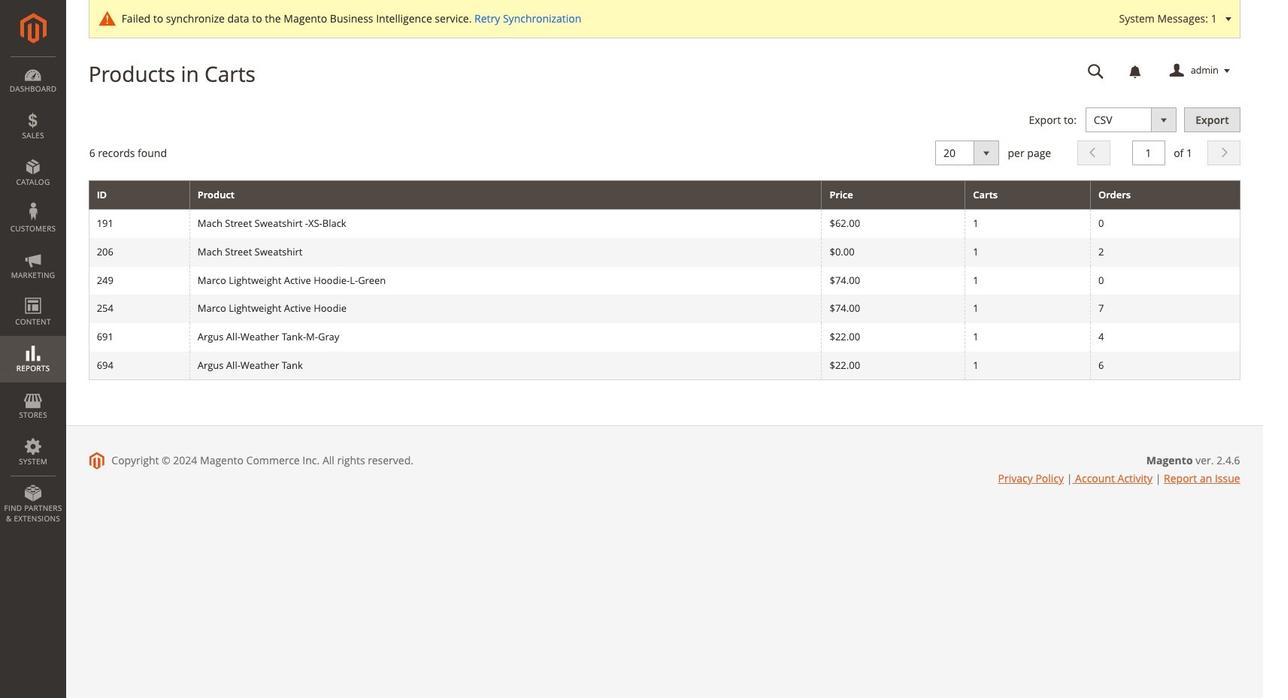 Task type: locate. For each thing, give the bounding box(es) containing it.
None text field
[[1077, 58, 1115, 84], [1132, 140, 1165, 165], [1077, 58, 1115, 84], [1132, 140, 1165, 165]]

menu bar
[[0, 56, 66, 532]]

magento admin panel image
[[20, 13, 46, 44]]



